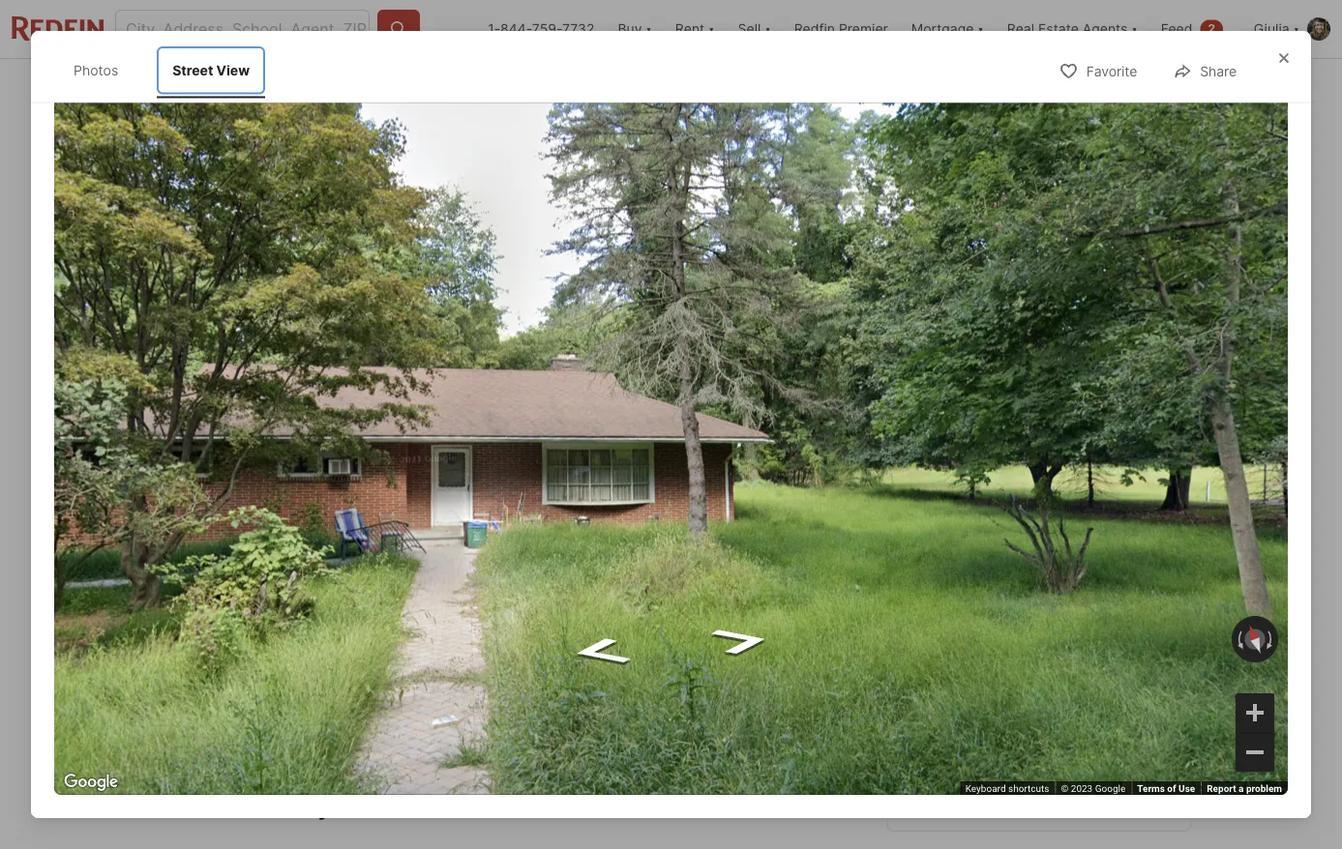 Task type: locate. For each thing, give the bounding box(es) containing it.
3 tab from the left
[[639, 63, 794, 109]]

1 horizontal spatial smolley
[[244, 793, 331, 821]]

favorite
[[1086, 63, 1137, 80]]

a/c
[[164, 697, 184, 711]]

message
[[1032, 721, 1100, 740]]

share down 'feed'
[[1137, 77, 1173, 93]]

a right send
[[1020, 721, 1029, 740]]

2 horizontal spatial dr
[[1089, 596, 1111, 619]]

26 photos button
[[1048, 484, 1174, 523]]

map entry image
[[759, 562, 856, 659]]

request
[[985, 659, 1047, 678]]

(914)
[[992, 775, 1032, 794]]

monsey
[[252, 563, 309, 582]]

street
[[172, 62, 213, 78], [211, 494, 252, 511]]

share button down 'feed'
[[1093, 64, 1190, 104]]

schools tab
[[549, 63, 639, 109]]

0 horizontal spatial dr
[[228, 563, 244, 582]]

1 horizontal spatial 6
[[224, 793, 239, 821]]

0 horizontal spatial ,
[[244, 563, 248, 582]]

street view
[[172, 62, 250, 78], [211, 494, 288, 511]]

of
[[1167, 783, 1176, 795]]

©
[[1061, 783, 1069, 795]]

2 vertical spatial a
[[1239, 783, 1244, 795]]

user photo image
[[1307, 17, 1330, 41]]

6 right contact
[[992, 596, 1004, 619]]

view up 6 smolley dr , monsey , ny 10952
[[255, 494, 288, 511]]

2 horizontal spatial smolley
[[1009, 596, 1084, 619]]

problem
[[1246, 783, 1282, 795]]

keyboard
[[965, 783, 1006, 795]]

1 horizontal spatial ,
[[309, 563, 314, 582]]

favorite button
[[1043, 51, 1154, 90]]

street view down 'city, address, school, agent, zip' search box
[[172, 62, 250, 78]]

,
[[244, 563, 248, 582], [309, 563, 314, 582]]

photos
[[74, 62, 118, 78]]

(914) 548-0870
[[992, 775, 1114, 794]]

0 vertical spatial street view
[[172, 62, 250, 78]]

1-844-759-7732
[[488, 21, 595, 37]]

redfin premier button
[[782, 0, 900, 58]]

0 vertical spatial view
[[216, 62, 250, 78]]

1 vertical spatial a
[[1020, 721, 1029, 740]]

1 horizontal spatial share
[[1200, 63, 1237, 80]]

a
[[1050, 659, 1059, 678], [1020, 721, 1029, 740], [1239, 783, 1244, 795]]

$3,800 /mo price
[[152, 600, 275, 649]]

0 vertical spatial a
[[1050, 659, 1059, 678]]

tab list inside dialog
[[54, 43, 285, 98]]

share inside dialog
[[1200, 63, 1237, 80]]

tab list containing photos
[[54, 43, 285, 98]]

dr
[[228, 563, 244, 582], [1089, 596, 1111, 619], [336, 793, 361, 821]]

smolley
[[166, 563, 224, 582], [1009, 596, 1084, 619], [244, 793, 331, 821]]

view down 'city, address, school, agent, zip' search box
[[216, 62, 250, 78]]

6 up $3,800
[[152, 563, 162, 582]]

street down 'city, address, school, agent, zip' search box
[[172, 62, 213, 78]]

schools
[[569, 78, 619, 94]]

street view up 6 smolley dr , monsey , ny 10952
[[211, 494, 288, 511]]

tab list for share button below 2
[[54, 43, 285, 98]]

a right report in the bottom right of the page
[[1239, 783, 1244, 795]]

0870
[[1073, 775, 1114, 794]]

a left tour
[[1050, 659, 1059, 678]]

6
[[152, 563, 162, 582], [992, 596, 1004, 619], [224, 793, 239, 821]]

street up 6 smolley dr , monsey , ny 10952
[[211, 494, 252, 511]]

© 2023 google
[[1061, 783, 1126, 795]]

1 horizontal spatial dr
[[336, 793, 361, 821]]

x-out
[[1032, 77, 1069, 93]]

tab
[[378, 63, 447, 109], [447, 63, 549, 109], [639, 63, 794, 109]]

share button
[[1157, 51, 1253, 90], [1093, 64, 1190, 104]]

a inside dialog
[[1239, 783, 1244, 795]]

share down 2
[[1200, 63, 1237, 80]]

1 vertical spatial street view
[[211, 494, 288, 511]]

google
[[1095, 783, 1126, 795]]

1 vertical spatial dr
[[1089, 596, 1111, 619]]

2 horizontal spatial a
[[1239, 783, 1244, 795]]

0 horizontal spatial 6
[[152, 563, 162, 582]]

dr for about 6 smolley dr
[[336, 793, 361, 821]]

premier
[[839, 21, 888, 37]]

0 horizontal spatial view
[[216, 62, 250, 78]]

report a problem
[[1207, 783, 1282, 795]]

1 vertical spatial view
[[255, 494, 288, 511]]

redfin premier
[[794, 21, 888, 37]]

send a message
[[978, 721, 1100, 740]]

2 horizontal spatial 6
[[992, 596, 1004, 619]]

0 horizontal spatial a
[[1020, 721, 1029, 740]]

shortcuts
[[1008, 783, 1049, 795]]

0 vertical spatial smolley
[[166, 563, 224, 582]]

request a tour button
[[911, 645, 1167, 692]]

0 vertical spatial dr
[[228, 563, 244, 582]]

1,548
[[493, 600, 554, 627]]

0 vertical spatial street
[[172, 62, 213, 78]]

26
[[1092, 494, 1109, 511]]

ny
[[318, 563, 340, 582]]

$3,800
[[152, 600, 233, 627]]

image image
[[152, 113, 879, 538], [887, 113, 1190, 322], [887, 329, 1190, 538]]

x-out button
[[989, 64, 1085, 104]]

, left ny
[[309, 563, 314, 582]]

1 vertical spatial 6
[[992, 596, 1004, 619]]

1 horizontal spatial a
[[1050, 659, 1059, 678]]

keyboard shortcuts
[[965, 783, 1049, 795]]

sq
[[493, 630, 513, 649]]

2 vertical spatial smolley
[[244, 793, 331, 821]]

City, Address, School, Agent, ZIP search field
[[115, 10, 370, 48]]

1 vertical spatial street
[[211, 494, 252, 511]]

feed
[[1161, 21, 1192, 37]]

759-
[[532, 21, 562, 37]]

photos tab
[[58, 46, 134, 94]]

tab list
[[54, 43, 285, 98], [152, 59, 809, 109]]

2 vertical spatial dr
[[336, 793, 361, 821]]

request a tour
[[985, 659, 1094, 678]]

1-
[[488, 21, 500, 37]]

out
[[1046, 77, 1069, 93]]

3
[[405, 600, 420, 627]]

2 vertical spatial 6
[[224, 793, 239, 821]]

send a message button
[[911, 707, 1167, 754]]

share
[[1200, 63, 1237, 80], [1137, 77, 1173, 93]]

dialog
[[31, 31, 1311, 819]]

tab list containing search
[[152, 59, 809, 109]]

0 horizontal spatial smolley
[[166, 563, 224, 582]]

, left monsey
[[244, 563, 248, 582]]

2 tab from the left
[[447, 63, 549, 109]]

terms of use
[[1137, 783, 1195, 795]]

overview
[[296, 78, 359, 94]]

1 horizontal spatial view
[[255, 494, 288, 511]]

a for send
[[1020, 721, 1029, 740]]

view
[[216, 62, 250, 78], [255, 494, 288, 511]]

1 vertical spatial smolley
[[1009, 596, 1084, 619]]

6 right about
[[224, 793, 239, 821]]

0 horizontal spatial share
[[1137, 77, 1173, 93]]

6 for contact 6 smolley dr
[[992, 596, 1004, 619]]



Task type: describe. For each thing, give the bounding box(es) containing it.
2
[[1208, 22, 1215, 36]]

tab list for x-out button
[[152, 59, 809, 109]]

about 6 smolley dr
[[152, 793, 361, 821]]

use
[[1179, 783, 1195, 795]]

search
[[210, 78, 257, 94]]

smolley for contact 6 smolley dr
[[1009, 596, 1084, 619]]

4 beds
[[322, 600, 358, 649]]

google image
[[59, 770, 123, 795]]

search link
[[172, 75, 257, 98]]

report a problem link
[[1207, 783, 1282, 795]]

2023
[[1071, 783, 1093, 795]]

1,548 sq ft
[[493, 600, 554, 649]]

share button down 2
[[1157, 51, 1253, 90]]

contact
[[911, 596, 987, 619]]

1 tab from the left
[[378, 63, 447, 109]]

report
[[1207, 783, 1236, 795]]

0 vertical spatial 6
[[152, 563, 162, 582]]

send
[[978, 721, 1016, 740]]

dr for contact 6 smolley dr
[[1089, 596, 1111, 619]]

submit search image
[[389, 19, 408, 39]]

26 photos
[[1092, 494, 1158, 511]]

844-
[[500, 21, 532, 37]]

keyboard shortcuts button
[[965, 782, 1049, 796]]

redfin
[[794, 21, 835, 37]]

548-
[[1036, 775, 1073, 794]]

baths
[[405, 630, 447, 649]]

dialog containing photos
[[31, 31, 1311, 819]]

1 , from the left
[[244, 563, 248, 582]]

beds
[[322, 630, 358, 649]]

street inside tab
[[172, 62, 213, 78]]

10952
[[344, 563, 389, 582]]

tour
[[1063, 659, 1094, 678]]

6 smolley dr , monsey , ny 10952
[[152, 563, 389, 582]]

terms of use link
[[1137, 783, 1195, 795]]

x-
[[1032, 77, 1046, 93]]

6 for about 6 smolley dr
[[224, 793, 239, 821]]

4
[[322, 600, 337, 627]]

3 baths
[[405, 600, 447, 649]]

street view inside button
[[211, 494, 288, 511]]

a for request
[[1050, 659, 1059, 678]]

photos
[[1112, 494, 1158, 511]]

smolley for about 6 smolley dr
[[244, 793, 331, 821]]

1-844-759-7732 link
[[488, 21, 595, 37]]

7732
[[562, 21, 595, 37]]

street view tab
[[157, 46, 265, 94]]

about
[[152, 793, 219, 821]]

street view inside "street view" tab
[[172, 62, 250, 78]]

(914) 548-0870 link
[[911, 762, 1167, 808]]

a for report
[[1239, 783, 1244, 795]]

/mo
[[233, 600, 275, 627]]

street view button
[[168, 484, 304, 523]]

view inside tab
[[216, 62, 250, 78]]

view inside button
[[255, 494, 288, 511]]

ft
[[517, 630, 532, 649]]

street inside button
[[211, 494, 252, 511]]

terms
[[1137, 783, 1165, 795]]

overview tab
[[276, 63, 378, 109]]

(914) 548-0870 button
[[911, 762, 1167, 808]]

contact 6 smolley dr
[[911, 596, 1111, 619]]

price
[[152, 630, 189, 649]]

2 , from the left
[[309, 563, 314, 582]]



Task type: vqa. For each thing, say whether or not it's contained in the screenshot.
SEND
yes



